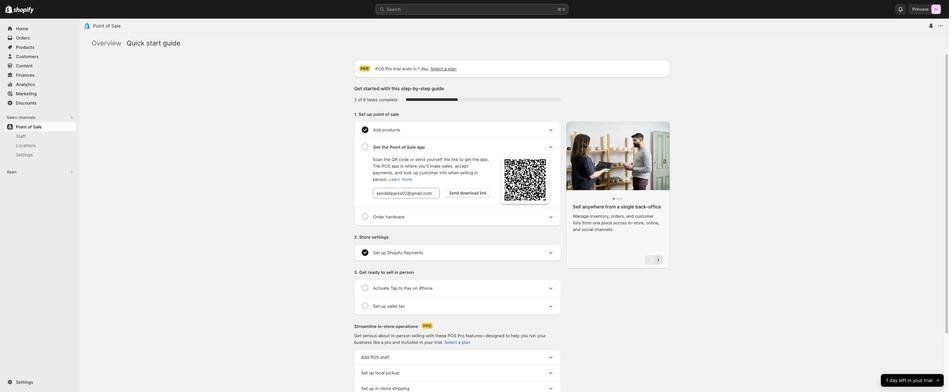 Task type: describe. For each thing, give the bounding box(es) containing it.
sales channels button
[[4, 113, 76, 122]]

1 day left in your trial button
[[881, 375, 944, 387]]

princess image
[[932, 5, 941, 14]]

staff
[[16, 134, 26, 139]]

staff link
[[4, 132, 76, 141]]

discounts link
[[4, 98, 76, 108]]

1 horizontal spatial shopify image
[[13, 7, 34, 14]]

princess
[[913, 7, 929, 12]]

quick
[[127, 39, 145, 47]]

1 day left in your trial
[[886, 378, 933, 384]]

guide
[[163, 39, 181, 47]]

orders
[[16, 35, 30, 41]]

finances link
[[4, 70, 76, 80]]

2 settings from the top
[[16, 380, 33, 385]]

home
[[16, 26, 28, 31]]

day
[[890, 378, 898, 384]]

1 settings link from the top
[[4, 150, 76, 160]]

1 horizontal spatial of
[[106, 23, 110, 29]]

search
[[387, 7, 401, 12]]

orders link
[[4, 33, 76, 43]]

analytics
[[16, 82, 35, 87]]

channels
[[18, 115, 36, 120]]

2 settings link from the top
[[4, 378, 76, 387]]

⌘ k
[[558, 7, 566, 12]]

products
[[16, 45, 35, 50]]

⌘
[[558, 7, 562, 12]]

overview
[[92, 39, 121, 47]]

overview button
[[92, 39, 121, 47]]

0 horizontal spatial sale
[[33, 124, 42, 130]]

0 horizontal spatial shopify image
[[5, 5, 12, 13]]

sales
[[7, 115, 17, 120]]



Task type: locate. For each thing, give the bounding box(es) containing it.
locations link
[[4, 141, 76, 150]]

sale
[[111, 23, 121, 29], [33, 124, 42, 130]]

1 horizontal spatial point of sale link
[[93, 23, 121, 29]]

sale up overview
[[111, 23, 121, 29]]

1 horizontal spatial point
[[93, 23, 104, 29]]

0 horizontal spatial of
[[28, 124, 32, 130]]

1 vertical spatial point of sale
[[16, 124, 42, 130]]

content link
[[4, 61, 76, 70]]

of up overview
[[106, 23, 110, 29]]

left
[[899, 378, 907, 384]]

marketing link
[[4, 89, 76, 98]]

1 horizontal spatial point of sale
[[93, 23, 121, 29]]

point of sale up overview
[[93, 23, 121, 29]]

shopify image
[[5, 5, 12, 13], [13, 7, 34, 14]]

k
[[563, 7, 566, 12]]

0 vertical spatial point of sale link
[[93, 23, 121, 29]]

point of sale link up overview
[[93, 23, 121, 29]]

content
[[16, 63, 33, 68]]

point
[[93, 23, 104, 29], [16, 124, 27, 130]]

1
[[886, 378, 889, 384]]

1 vertical spatial settings link
[[4, 378, 76, 387]]

sale up "staff" link
[[33, 124, 42, 130]]

0 horizontal spatial point of sale link
[[4, 122, 76, 132]]

1 vertical spatial sale
[[33, 124, 42, 130]]

1 settings from the top
[[16, 152, 33, 158]]

discounts
[[16, 100, 37, 106]]

icon for point of sale image
[[84, 23, 90, 29]]

settings link
[[4, 150, 76, 160], [4, 378, 76, 387]]

1 vertical spatial of
[[28, 124, 32, 130]]

0 vertical spatial of
[[106, 23, 110, 29]]

point up staff
[[16, 124, 27, 130]]

products link
[[4, 43, 76, 52]]

locations
[[16, 143, 36, 148]]

settings
[[16, 152, 33, 158], [16, 380, 33, 385]]

start
[[146, 39, 161, 47]]

0 vertical spatial sale
[[111, 23, 121, 29]]

point of sale down channels
[[16, 124, 42, 130]]

0 horizontal spatial point of sale
[[16, 124, 42, 130]]

in
[[908, 378, 912, 384]]

1 vertical spatial point
[[16, 124, 27, 130]]

home link
[[4, 24, 76, 33]]

1 horizontal spatial sale
[[111, 23, 121, 29]]

analytics link
[[4, 80, 76, 89]]

1 vertical spatial point of sale link
[[4, 122, 76, 132]]

point right icon for point of sale
[[93, 23, 104, 29]]

customers link
[[4, 52, 76, 61]]

0 vertical spatial point of sale
[[93, 23, 121, 29]]

0 vertical spatial settings
[[16, 152, 33, 158]]

quick start guide
[[127, 39, 181, 47]]

point of sale link
[[93, 23, 121, 29], [4, 122, 76, 132]]

1 vertical spatial settings
[[16, 380, 33, 385]]

your
[[913, 378, 923, 384]]

0 horizontal spatial point
[[16, 124, 27, 130]]

point of sale
[[93, 23, 121, 29], [16, 124, 42, 130]]

trial
[[925, 378, 933, 384]]

of down channels
[[28, 124, 32, 130]]

apps button
[[4, 168, 76, 177]]

sales channels
[[7, 115, 36, 120]]

of
[[106, 23, 110, 29], [28, 124, 32, 130]]

0 vertical spatial settings link
[[4, 150, 76, 160]]

finances
[[16, 72, 34, 78]]

customers
[[16, 54, 39, 59]]

point of sale link down channels
[[4, 122, 76, 132]]

marketing
[[16, 91, 37, 96]]

apps
[[7, 170, 17, 175]]

0 vertical spatial point
[[93, 23, 104, 29]]



Task type: vqa. For each thing, say whether or not it's contained in the screenshot.
text field
no



